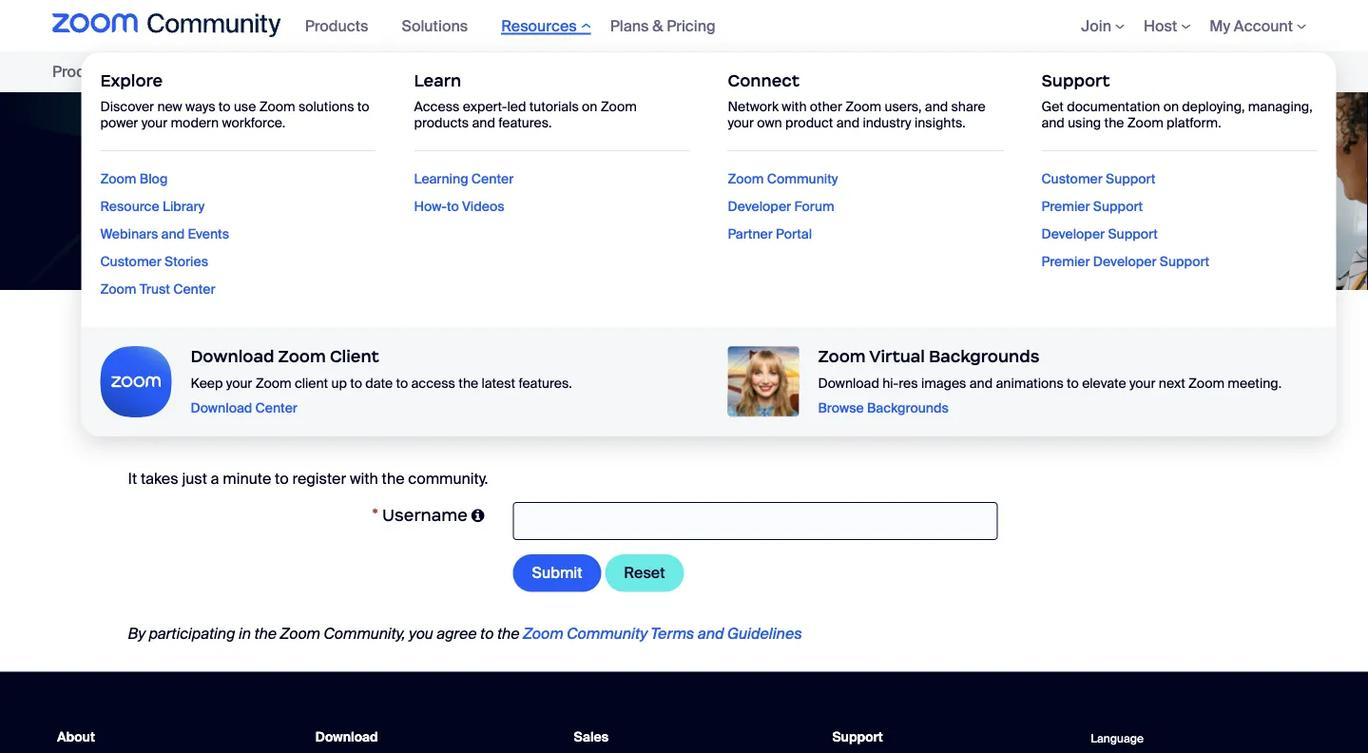 Task type: vqa. For each thing, say whether or not it's contained in the screenshot.
profile
yes



Task type: locate. For each thing, give the bounding box(es) containing it.
resources link
[[501, 16, 591, 36]]

the right using
[[1104, 114, 1124, 132]]

product forums link
[[52, 51, 188, 92]]

1 vertical spatial premier
[[1042, 253, 1090, 270]]

to left elevate
[[1067, 374, 1079, 392]]

1 vertical spatial complete
[[128, 364, 292, 405]]

menu bar
[[81, 0, 1336, 436], [1053, 0, 1316, 51], [14, 51, 685, 92]]

customer down 'webinars'
[[100, 253, 161, 270]]

backgrounds up images
[[929, 346, 1040, 367]]

download inside zoom virtual backgrounds download hi-res images and animations to elevate your next zoom meeting. browse backgrounds
[[818, 374, 879, 392]]

username
[[382, 505, 468, 525]]

ways
[[185, 98, 215, 116]]

developer down developer support
[[1093, 253, 1157, 270]]

1 vertical spatial customer
[[1042, 170, 1103, 188]]

webinars
[[100, 225, 158, 243]]

and left using
[[1042, 114, 1065, 132]]

your inside connect network with other zoom users, and share your own product and industry insights.
[[728, 114, 754, 132]]

premier inside "link"
[[1042, 198, 1090, 215]]

download
[[191, 346, 274, 367], [818, 374, 879, 392], [191, 399, 252, 417], [315, 728, 378, 746]]

it
[[128, 469, 137, 489]]

community left terms
[[567, 623, 648, 643]]

1 vertical spatial forum
[[794, 198, 834, 215]]

join link
[[1081, 16, 1125, 36]]

deploying,
[[1182, 98, 1245, 116]]

just
[[182, 469, 207, 489]]

products link
[[305, 16, 383, 36]]

the inside 'support get documentation on deploying, managing, and using the zoom platform.'
[[1104, 114, 1124, 132]]

hi-
[[883, 374, 899, 392]]

zoom link
[[128, 319, 164, 337]]

terms
[[651, 623, 694, 643]]

new
[[157, 98, 182, 116]]

products
[[414, 114, 469, 132]]

sales link
[[574, 728, 609, 746]]

partner portal
[[728, 225, 812, 243]]

other
[[810, 98, 842, 116]]

list
[[128, 304, 1240, 352]]

customer support
[[1042, 170, 1156, 188]]

zoom right tutorials
[[601, 98, 637, 116]]

events
[[188, 225, 229, 243]]

zoom
[[259, 98, 295, 116], [601, 98, 637, 116], [845, 98, 882, 116], [1127, 114, 1164, 132], [100, 170, 136, 188], [728, 170, 764, 188], [100, 280, 136, 298], [128, 319, 164, 337], [278, 346, 326, 367], [818, 346, 866, 367], [255, 374, 292, 392], [1189, 374, 1225, 392], [280, 623, 320, 643], [523, 623, 564, 643]]

2 vertical spatial center
[[255, 399, 298, 417]]

menu
[[81, 52, 1336, 436]]

forum up expert-
[[464, 62, 510, 82]]

get
[[1042, 98, 1064, 116]]

developer up 'partner'
[[728, 198, 791, 215]]

None submit
[[513, 554, 601, 592], [605, 554, 684, 592], [513, 554, 601, 592], [605, 554, 684, 592]]

keep
[[191, 374, 223, 392]]

0 vertical spatial profile
[[283, 319, 322, 337]]

zoom inside learn access expert-led tutorials on zoom products and features.
[[601, 98, 637, 116]]

language
[[1091, 731, 1144, 746]]

the right in
[[254, 623, 277, 643]]

zoom right in
[[280, 623, 320, 643]]

pricing
[[667, 16, 716, 36]]

forum up portal
[[794, 198, 834, 215]]

1 vertical spatial center
[[173, 280, 215, 298]]

your inside list
[[254, 319, 280, 337]]

account
[[1234, 16, 1293, 36]]

center inside download zoom client keep your zoom client up to date to access the latest features. download center
[[255, 399, 298, 417]]

connect network with other zoom users, and share your own product and industry insights.
[[728, 70, 986, 132]]

on inside learn access expert-led tutorials on zoom products and features.
[[582, 98, 598, 116]]

customer for customer success forum
[[327, 62, 397, 82]]

products
[[305, 16, 368, 36]]

premier down customer support
[[1042, 198, 1090, 215]]

product
[[785, 114, 833, 132]]

the
[[1104, 114, 1124, 132], [459, 374, 478, 392], [382, 469, 405, 489], [254, 623, 277, 643], [497, 623, 520, 643]]

support inside "link"
[[1093, 198, 1143, 215]]

with up *
[[350, 469, 378, 489]]

features. inside download zoom client keep your zoom client up to date to access the latest features. download center
[[519, 374, 572, 392]]

customer inside customer success forum link
[[327, 62, 397, 82]]

complete down zoom trust center link
[[190, 319, 251, 337]]

premier for premier support
[[1042, 198, 1090, 215]]

premier down developer support
[[1042, 253, 1090, 270]]

0 vertical spatial community
[[767, 170, 838, 188]]

1 horizontal spatial community
[[767, 170, 838, 188]]

webinars and events link
[[100, 225, 376, 243]]

zoom right the use
[[259, 98, 295, 116]]

customer support link
[[1042, 170, 1317, 188]]

1 vertical spatial with
[[350, 469, 378, 489]]

on left deploying,
[[1163, 98, 1179, 116]]

backgrounds down res
[[867, 399, 949, 417]]

zoom virtual backgrounds image
[[728, 346, 799, 417]]

customer stories link
[[100, 253, 376, 271]]

2 vertical spatial developer
[[1093, 253, 1157, 270]]

customer down products "link"
[[327, 62, 397, 82]]

meeting.
[[1228, 374, 1282, 392]]

0 vertical spatial forum
[[464, 62, 510, 82]]

1 horizontal spatial with
[[782, 98, 807, 116]]

premier for premier developer support
[[1042, 253, 1090, 270]]

0 horizontal spatial customer
[[100, 253, 161, 270]]

center down client
[[255, 399, 298, 417]]

1 on from the left
[[582, 98, 598, 116]]

to left the use
[[219, 98, 231, 116]]

developer down premier support
[[1042, 225, 1105, 243]]

zoom right next
[[1189, 374, 1225, 392]]

this is the name you'll be known as in the community. image
[[471, 508, 484, 523]]

2 vertical spatial customer
[[100, 253, 161, 270]]

community,
[[324, 623, 406, 643]]

about link
[[57, 728, 95, 746]]

and
[[925, 98, 948, 116], [472, 114, 495, 132], [836, 114, 860, 132], [1042, 114, 1065, 132], [161, 225, 185, 243], [970, 374, 993, 392], [698, 623, 724, 643]]

Search text field
[[350, 168, 1018, 214]]

you
[[409, 623, 433, 643]]

my account
[[1210, 16, 1293, 36]]

1 premier from the top
[[1042, 198, 1090, 215]]

zoom right other
[[845, 98, 882, 116]]

zoom trust center link
[[100, 280, 376, 298]]

1 vertical spatial developer
[[1042, 225, 1105, 243]]

0 vertical spatial center
[[471, 170, 514, 188]]

0 vertical spatial developer
[[728, 198, 791, 215]]

register
[[292, 469, 346, 489]]

download center link
[[191, 399, 572, 417]]

complete down zoom link
[[128, 364, 292, 405]]

0 horizontal spatial community
[[567, 623, 648, 643]]

0 vertical spatial premier
[[1042, 198, 1090, 215]]

on right tutorials
[[582, 98, 598, 116]]

to
[[219, 98, 231, 116], [357, 98, 369, 116], [447, 198, 459, 215], [350, 374, 362, 392], [396, 374, 408, 392], [1067, 374, 1079, 392], [275, 469, 289, 489], [480, 623, 494, 643]]

2 horizontal spatial center
[[471, 170, 514, 188]]

support
[[1042, 70, 1110, 91], [1106, 170, 1156, 188], [1093, 198, 1143, 215], [1108, 225, 1158, 243], [1160, 253, 1210, 270], [832, 728, 883, 746]]

client
[[295, 374, 328, 392]]

learn
[[414, 70, 461, 91]]

1 vertical spatial profile
[[384, 364, 488, 405]]

1 vertical spatial complete your profile
[[128, 364, 488, 405]]

1 horizontal spatial on
[[1163, 98, 1179, 116]]

to right minute
[[275, 469, 289, 489]]

plans
[[610, 16, 649, 36]]

center down stories
[[173, 280, 215, 298]]

the left latest
[[459, 374, 478, 392]]

center up videos
[[471, 170, 514, 188]]

menu bar containing explore
[[81, 0, 1336, 436]]

community inside menu bar
[[767, 170, 838, 188]]

browse backgrounds link
[[818, 399, 1282, 417]]

backgrounds
[[929, 346, 1040, 367], [867, 399, 949, 417]]

complete
[[190, 319, 251, 337], [128, 364, 292, 405]]

the up * username
[[382, 469, 405, 489]]

0 vertical spatial complete your profile
[[190, 319, 322, 337]]

community up developer forum
[[767, 170, 838, 188]]

features. up 'learning center' link
[[498, 114, 552, 132]]

stories
[[164, 253, 208, 270]]

1 horizontal spatial profile
[[384, 364, 488, 405]]

zoom down trust
[[128, 319, 164, 337]]

2 horizontal spatial customer
[[1042, 170, 1103, 188]]

1 horizontal spatial customer
[[327, 62, 397, 82]]

1 vertical spatial community
[[567, 623, 648, 643]]

developer forum
[[728, 198, 834, 215]]

the inside download zoom client keep your zoom client up to date to access the latest features. download center
[[459, 374, 478, 392]]

features. right latest
[[519, 374, 572, 392]]

support inside 'support get documentation on deploying, managing, and using the zoom platform.'
[[1042, 70, 1110, 91]]

0 horizontal spatial on
[[582, 98, 598, 116]]

zoom left platform.
[[1127, 114, 1164, 132]]

zoom up browse
[[818, 346, 866, 367]]

developer support
[[1042, 225, 1158, 243]]

access
[[411, 374, 455, 392]]

2 premier from the top
[[1042, 253, 1090, 270]]

download zoom client keep your zoom client up to date to access the latest features. download center
[[191, 346, 572, 417]]

solutions
[[299, 98, 354, 116]]

download zoom client image
[[100, 346, 172, 417]]

0 horizontal spatial forum
[[464, 62, 510, 82]]

customer success forum
[[327, 62, 510, 82]]

customer inside customer support link
[[1042, 170, 1103, 188]]

1 vertical spatial features.
[[519, 374, 572, 392]]

center
[[471, 170, 514, 188], [173, 280, 215, 298], [255, 399, 298, 417]]

0 vertical spatial customer
[[327, 62, 397, 82]]

*
[[372, 505, 378, 525]]

animations
[[996, 374, 1064, 392]]

None text field
[[513, 502, 998, 540]]

videos
[[462, 198, 504, 215]]

0 horizontal spatial profile
[[283, 319, 322, 337]]

2 on from the left
[[1163, 98, 1179, 116]]

zoom up resource
[[100, 170, 136, 188]]

resource library
[[100, 198, 205, 215]]

zoom blog link
[[100, 170, 376, 188]]

my account link
[[1210, 16, 1306, 36]]

and left the led
[[472, 114, 495, 132]]

0 vertical spatial features.
[[498, 114, 552, 132]]

with left other
[[782, 98, 807, 116]]

features.
[[498, 114, 552, 132], [519, 374, 572, 392]]

zoom community
[[728, 170, 838, 188]]

community.title image
[[52, 13, 281, 38]]

1 horizontal spatial center
[[255, 399, 298, 417]]

customer up premier support
[[1042, 170, 1103, 188]]

0 vertical spatial with
[[782, 98, 807, 116]]

up
[[331, 374, 347, 392]]

on
[[582, 98, 598, 116], [1163, 98, 1179, 116]]

how-
[[414, 198, 447, 215]]

and right images
[[970, 374, 993, 392]]

takes
[[141, 469, 178, 489]]

customer inside customer stories link
[[100, 253, 161, 270]]

to right agree
[[480, 623, 494, 643]]

0 vertical spatial complete
[[190, 319, 251, 337]]

own
[[757, 114, 782, 132]]

and inside 'support get documentation on deploying, managing, and using the zoom platform.'
[[1042, 114, 1065, 132]]

minute
[[223, 469, 271, 489]]

images
[[921, 374, 966, 392]]



Task type: describe. For each thing, give the bounding box(es) containing it.
guidelines
[[727, 623, 802, 643]]

0 vertical spatial backgrounds
[[929, 346, 1040, 367]]

virtual
[[869, 346, 925, 367]]

solutions link
[[402, 16, 482, 36]]

solutions
[[402, 16, 468, 36]]

a
[[211, 469, 219, 489]]

zoom inside connect network with other zoom users, and share your own product and industry insights.
[[845, 98, 882, 116]]

webinars and events
[[100, 225, 229, 243]]

menu bar containing product forums
[[14, 51, 685, 92]]

resource
[[100, 198, 159, 215]]

how-to videos link
[[414, 198, 690, 216]]

join
[[1081, 16, 1112, 36]]

support link
[[832, 728, 883, 746]]

portal
[[776, 225, 812, 243]]

workforce.
[[222, 114, 285, 132]]

zoom left client
[[255, 374, 292, 392]]

agree
[[437, 623, 477, 643]]

and inside learn access expert-led tutorials on zoom products and features.
[[472, 114, 495, 132]]

resources
[[501, 16, 577, 36]]

it takes just a minute to register with the community.
[[128, 469, 488, 489]]

complete your profile inside list
[[190, 319, 322, 337]]

&
[[652, 16, 663, 36]]

0 horizontal spatial with
[[350, 469, 378, 489]]

platform.
[[1167, 114, 1221, 132]]

expert-
[[463, 98, 507, 116]]

developer for developer forum
[[728, 198, 791, 215]]

developer forum link
[[728, 198, 1004, 216]]

my
[[1210, 16, 1230, 36]]

access
[[414, 98, 460, 116]]

plans & pricing link
[[610, 16, 730, 36]]

on inside 'support get documentation on deploying, managing, and using the zoom platform.'
[[1163, 98, 1179, 116]]

elevate
[[1082, 374, 1126, 392]]

list containing zoom
[[128, 304, 1240, 352]]

explore
[[100, 70, 163, 91]]

modern
[[171, 114, 219, 132]]

about
[[57, 728, 95, 746]]

date
[[365, 374, 393, 392]]

developer support link
[[1042, 225, 1317, 243]]

to right solutions
[[357, 98, 369, 116]]

product
[[52, 62, 108, 82]]

library
[[163, 198, 205, 215]]

your inside download zoom client keep your zoom client up to date to access the latest features. download center
[[226, 374, 252, 392]]

menu containing explore
[[81, 52, 1336, 436]]

host
[[1144, 16, 1177, 36]]

to right up
[[350, 374, 362, 392]]

premier support
[[1042, 198, 1143, 215]]

community.
[[408, 469, 488, 489]]

users,
[[885, 98, 922, 116]]

sales
[[574, 728, 609, 746]]

resource library link
[[100, 198, 376, 216]]

to inside zoom virtual backgrounds download hi-res images and animations to elevate your next zoom meeting. browse backgrounds
[[1067, 374, 1079, 392]]

documentation
[[1067, 98, 1160, 116]]

zoom blog
[[100, 170, 168, 188]]

latest
[[482, 374, 515, 392]]

zoom right agree
[[523, 623, 564, 643]]

customer for customer stories
[[100, 253, 161, 270]]

support get documentation on deploying, managing, and using the zoom platform.
[[1042, 70, 1313, 132]]

host link
[[1144, 16, 1191, 36]]

learning center link
[[414, 170, 690, 188]]

trust
[[140, 280, 170, 298]]

zoom up client
[[278, 346, 326, 367]]

and left share
[[925, 98, 948, 116]]

plans & pricing
[[610, 16, 716, 36]]

forums
[[111, 62, 165, 82]]

by
[[128, 623, 145, 643]]

your inside explore discover new ways to use zoom solutions to power your modern workforce.
[[141, 114, 168, 132]]

next
[[1159, 374, 1185, 392]]

1 horizontal spatial forum
[[794, 198, 834, 215]]

power
[[100, 114, 138, 132]]

0 horizontal spatial center
[[173, 280, 215, 298]]

to down learning center
[[447, 198, 459, 215]]

learning center
[[414, 170, 514, 188]]

and right product
[[836, 114, 860, 132]]

and down library
[[161, 225, 185, 243]]

zoom inside list
[[128, 319, 164, 337]]

and inside zoom virtual backgrounds download hi-res images and animations to elevate your next zoom meeting. browse backgrounds
[[970, 374, 993, 392]]

tutorials
[[529, 98, 579, 116]]

features. inside learn access expert-led tutorials on zoom products and features.
[[498, 114, 552, 132]]

and right terms
[[698, 623, 724, 643]]

premier developer support link
[[1042, 253, 1317, 271]]

with inside connect network with other zoom users, and share your own product and industry insights.
[[782, 98, 807, 116]]

partner
[[728, 225, 773, 243]]

led
[[507, 98, 526, 116]]

1 vertical spatial backgrounds
[[867, 399, 949, 417]]

industry
[[863, 114, 911, 132]]

zoom trust center
[[100, 280, 215, 298]]

learn access expert-led tutorials on zoom products and features.
[[414, 70, 637, 132]]

zoom left trust
[[100, 280, 136, 298]]

to right the date
[[396, 374, 408, 392]]

zoom community terms and guidelines link
[[523, 623, 802, 643]]

premier support link
[[1042, 198, 1317, 216]]

participating
[[149, 623, 235, 643]]

success
[[400, 62, 461, 82]]

menu bar containing join
[[1053, 0, 1316, 51]]

zoom inside explore discover new ways to use zoom solutions to power your modern workforce.
[[259, 98, 295, 116]]

your inside zoom virtual backgrounds download hi-res images and animations to elevate your next zoom meeting. browse backgrounds
[[1130, 374, 1156, 392]]

zoom up developer forum
[[728, 170, 764, 188]]

network
[[728, 98, 779, 116]]

learning
[[414, 170, 468, 188]]

the right agree
[[497, 623, 520, 643]]

developer for developer support
[[1042, 225, 1105, 243]]

using
[[1068, 114, 1101, 132]]

res
[[899, 374, 918, 392]]

zoom virtual backgrounds download hi-res images and animations to elevate your next zoom meeting. browse backgrounds
[[818, 346, 1282, 417]]

share
[[951, 98, 986, 116]]

zoom inside 'support get documentation on deploying, managing, and using the zoom platform.'
[[1127, 114, 1164, 132]]

client
[[330, 346, 379, 367]]

customer for customer support
[[1042, 170, 1103, 188]]



